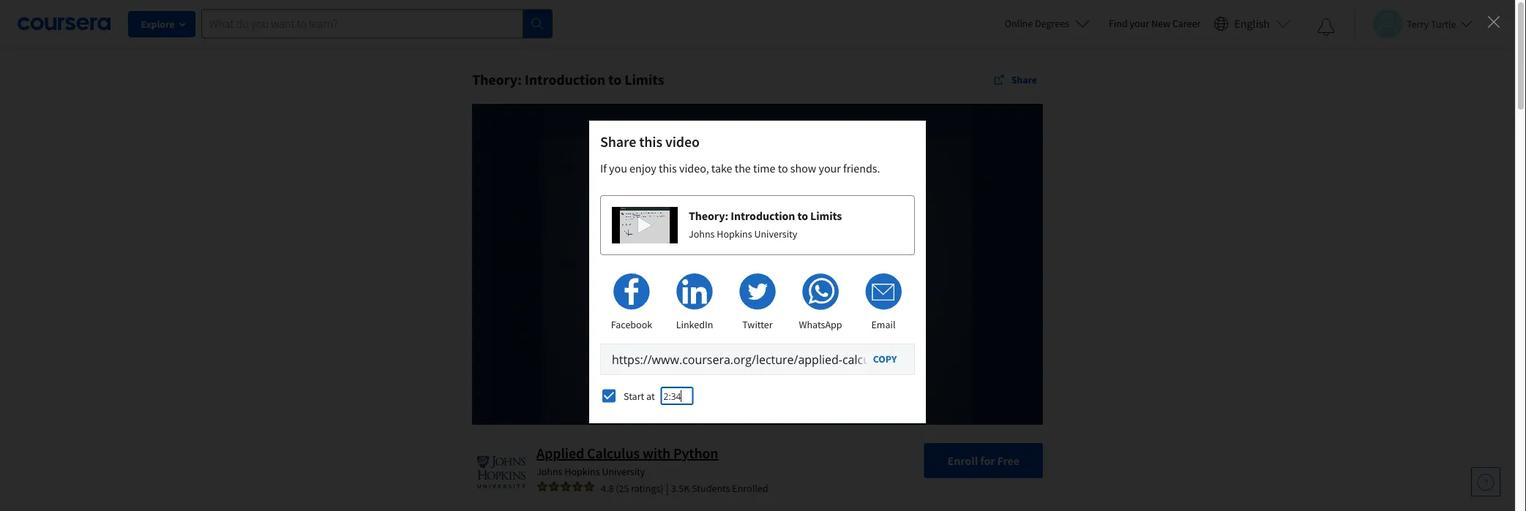 Task type: describe. For each thing, give the bounding box(es) containing it.
4.8
[[601, 482, 614, 496]]

to for theory: introduction to limits johns hopkins university
[[798, 209, 808, 223]]

applied calculus with python link
[[537, 445, 719, 463]]

johns hopkins university image
[[472, 444, 531, 502]]

share with facebook image
[[614, 274, 650, 310]]

video,
[[680, 161, 709, 176]]

to for theory: introduction to limits
[[609, 71, 622, 89]]

show notifications image
[[1318, 18, 1336, 36]]

1 horizontal spatial to
[[778, 161, 788, 176]]

take
[[712, 161, 733, 176]]

university for calculus
[[602, 466, 645, 479]]

4.8 (25 ratings) | 3.5k students enrolled
[[601, 482, 769, 496]]

time
[[754, 161, 776, 176]]

1 filled star image from the left
[[572, 481, 584, 493]]

video
[[666, 133, 700, 151]]

close image
[[1485, 12, 1504, 31]]

facebook
[[611, 319, 653, 332]]

theory: introduction to limits
[[472, 71, 665, 89]]

coursera image
[[18, 12, 111, 35]]

new
[[1152, 17, 1171, 30]]

email
[[872, 319, 896, 332]]

twitter
[[743, 319, 773, 332]]

start at
[[624, 390, 655, 403]]

share with linkedin image
[[676, 274, 714, 310]]

theory: for theory: introduction to limits
[[472, 71, 522, 89]]

for
[[981, 454, 995, 468]]

theory: introduction to limits johns hopkins university
[[689, 209, 842, 241]]

english button
[[1208, 0, 1297, 48]]

1 vertical spatial this
[[659, 161, 677, 176]]

limits for theory: introduction to limits
[[625, 71, 665, 89]]

you
[[609, 161, 627, 176]]

enroll
[[948, 454, 978, 468]]

0 vertical spatial this
[[639, 133, 663, 151]]

copy button
[[857, 346, 914, 373]]

video placeholder image
[[472, 104, 1043, 425]]

introduction for theory: introduction to limits johns hopkins university
[[731, 209, 796, 223]]

1 filled star image from the left
[[537, 481, 548, 493]]



Task type: vqa. For each thing, say whether or not it's contained in the screenshot.
Theory: to the top
yes



Task type: locate. For each thing, give the bounding box(es) containing it.
this right enjoy
[[659, 161, 677, 176]]

limits
[[625, 71, 665, 89], [811, 209, 842, 223]]

find
[[1109, 17, 1128, 30]]

university inside applied calculus with python johns hopkins university
[[602, 466, 645, 479]]

0 vertical spatial theory:
[[472, 71, 522, 89]]

(25
[[616, 482, 629, 496]]

1 horizontal spatial university
[[755, 227, 798, 241]]

johns right theory: introduction to limits preview image
[[689, 227, 715, 241]]

1 vertical spatial university
[[602, 466, 645, 479]]

find your new career
[[1109, 17, 1201, 30]]

1 vertical spatial theory:
[[689, 209, 729, 223]]

english
[[1235, 16, 1271, 31]]

share for share this video
[[600, 133, 637, 151]]

university inside theory: introduction to limits johns hopkins university
[[755, 227, 798, 241]]

1 horizontal spatial limits
[[811, 209, 842, 223]]

friends.
[[844, 161, 881, 176]]

students
[[692, 482, 730, 496]]

hopkins down applied
[[565, 466, 600, 479]]

2 vertical spatial to
[[798, 209, 808, 223]]

applied
[[537, 445, 584, 463]]

if
[[600, 161, 607, 176]]

hopkins up 'share with twitter' image
[[717, 227, 753, 241]]

2 filled star image from the left
[[548, 481, 560, 493]]

limits down show
[[811, 209, 842, 223]]

0 horizontal spatial theory:
[[472, 71, 522, 89]]

1 vertical spatial limits
[[811, 209, 842, 223]]

ratings)
[[631, 482, 664, 496]]

none text field inside "full screen modal" dialog
[[600, 344, 915, 376]]

1 vertical spatial share
[[600, 133, 637, 151]]

1 vertical spatial johns
[[537, 466, 563, 479]]

None text field
[[600, 344, 915, 376]]

None field
[[661, 387, 694, 406]]

whatsapp
[[799, 319, 843, 332]]

johns hopkins university link
[[537, 466, 645, 479]]

dialog
[[0, 0, 1516, 512]]

start
[[624, 390, 645, 403]]

filled star image
[[572, 481, 584, 493], [584, 481, 595, 493]]

0 horizontal spatial to
[[609, 71, 622, 89]]

share with twitter image
[[740, 274, 776, 310]]

hopkins for calculus
[[565, 466, 600, 479]]

theory: introduction to limits preview image
[[612, 207, 678, 244]]

johns inside theory: introduction to limits johns hopkins university
[[689, 227, 715, 241]]

copy
[[873, 353, 897, 366]]

1 horizontal spatial johns
[[689, 227, 715, 241]]

share for share
[[1012, 73, 1038, 86]]

if you enjoy this video, take the time to show your friends.
[[600, 161, 881, 176]]

with
[[643, 445, 671, 463]]

theory: for theory: introduction to limits johns hopkins university
[[689, 209, 729, 223]]

johns for applied
[[537, 466, 563, 479]]

your right show
[[819, 161, 841, 176]]

enroll for free
[[948, 454, 1020, 468]]

share this video
[[600, 133, 700, 151]]

1 horizontal spatial share
[[1012, 73, 1038, 86]]

0 horizontal spatial your
[[819, 161, 841, 176]]

0 horizontal spatial johns
[[537, 466, 563, 479]]

limits inside theory: introduction to limits johns hopkins university
[[811, 209, 842, 223]]

to
[[609, 71, 622, 89], [778, 161, 788, 176], [798, 209, 808, 223]]

1 horizontal spatial introduction
[[731, 209, 796, 223]]

1 vertical spatial to
[[778, 161, 788, 176]]

0 horizontal spatial introduction
[[525, 71, 606, 89]]

python
[[674, 445, 719, 463]]

hopkins for introduction
[[717, 227, 753, 241]]

applied calculus with python johns hopkins university
[[537, 445, 719, 479]]

1 vertical spatial introduction
[[731, 209, 796, 223]]

to up share this video
[[609, 71, 622, 89]]

1 vertical spatial your
[[819, 161, 841, 176]]

share inside "full screen modal" dialog
[[600, 133, 637, 151]]

0 vertical spatial limits
[[625, 71, 665, 89]]

introduction for theory: introduction to limits
[[525, 71, 606, 89]]

1 horizontal spatial theory:
[[689, 209, 729, 223]]

hopkins
[[717, 227, 753, 241], [565, 466, 600, 479]]

to right the time
[[778, 161, 788, 176]]

university for introduction
[[755, 227, 798, 241]]

the
[[735, 161, 751, 176]]

hopkins inside applied calculus with python johns hopkins university
[[565, 466, 600, 479]]

2 filled star image from the left
[[584, 481, 595, 493]]

full screen modal dialog
[[0, 0, 1516, 512]]

university
[[755, 227, 798, 241], [602, 466, 645, 479]]

0 horizontal spatial limits
[[625, 71, 665, 89]]

none field inside "full screen modal" dialog
[[661, 387, 694, 406]]

this up enjoy
[[639, 133, 663, 151]]

limits up share this video
[[625, 71, 665, 89]]

your right the find
[[1130, 17, 1150, 30]]

0 vertical spatial johns
[[689, 227, 715, 241]]

linkedin
[[676, 319, 713, 332]]

0 vertical spatial your
[[1130, 17, 1150, 30]]

to inside theory: introduction to limits johns hopkins university
[[798, 209, 808, 223]]

hopkins inside theory: introduction to limits johns hopkins university
[[717, 227, 753, 241]]

show
[[791, 161, 817, 176]]

johns
[[689, 227, 715, 241], [537, 466, 563, 479]]

career
[[1173, 17, 1201, 30]]

share button
[[988, 67, 1043, 93], [988, 67, 1043, 93]]

johns for theory:
[[689, 227, 715, 241]]

enroll for free button
[[925, 444, 1043, 479]]

3.5k
[[671, 482, 690, 496]]

0 vertical spatial hopkins
[[717, 227, 753, 241]]

introduction inside theory: introduction to limits johns hopkins university
[[731, 209, 796, 223]]

calculus
[[587, 445, 640, 463]]

share with whatsapp image
[[802, 274, 840, 310]]

introduction
[[525, 71, 606, 89], [731, 209, 796, 223]]

0 vertical spatial share
[[1012, 73, 1038, 86]]

3 filled star image from the left
[[560, 481, 572, 493]]

johns inside applied calculus with python johns hopkins university
[[537, 466, 563, 479]]

at
[[647, 390, 655, 403]]

find your new career link
[[1102, 15, 1208, 33]]

your inside "full screen modal" dialog
[[819, 161, 841, 176]]

|
[[666, 482, 669, 496]]

enjoy
[[630, 161, 657, 176]]

to down show
[[798, 209, 808, 223]]

0 vertical spatial introduction
[[525, 71, 606, 89]]

university up (25 at left
[[602, 466, 645, 479]]

limits for theory: introduction to limits johns hopkins university
[[811, 209, 842, 223]]

your inside 'link'
[[1130, 17, 1150, 30]]

university up 'share with twitter' image
[[755, 227, 798, 241]]

help center image
[[1478, 474, 1495, 491]]

share
[[1012, 73, 1038, 86], [600, 133, 637, 151]]

enrolled
[[732, 482, 769, 496]]

0 vertical spatial university
[[755, 227, 798, 241]]

filled star image
[[537, 481, 548, 493], [548, 481, 560, 493], [560, 481, 572, 493]]

None search field
[[201, 9, 553, 38]]

0 vertical spatial to
[[609, 71, 622, 89]]

0 horizontal spatial share
[[600, 133, 637, 151]]

0 horizontal spatial university
[[602, 466, 645, 479]]

johns down applied
[[537, 466, 563, 479]]

this
[[639, 133, 663, 151], [659, 161, 677, 176]]

theory: inside theory: introduction to limits johns hopkins university
[[689, 209, 729, 223]]

1 horizontal spatial your
[[1130, 17, 1150, 30]]

your
[[1130, 17, 1150, 30], [819, 161, 841, 176]]

0 horizontal spatial hopkins
[[565, 466, 600, 479]]

1 vertical spatial hopkins
[[565, 466, 600, 479]]

1 horizontal spatial hopkins
[[717, 227, 753, 241]]

2 horizontal spatial to
[[798, 209, 808, 223]]

share with email image
[[866, 274, 902, 310]]

free
[[998, 454, 1020, 468]]

theory:
[[472, 71, 522, 89], [689, 209, 729, 223]]



